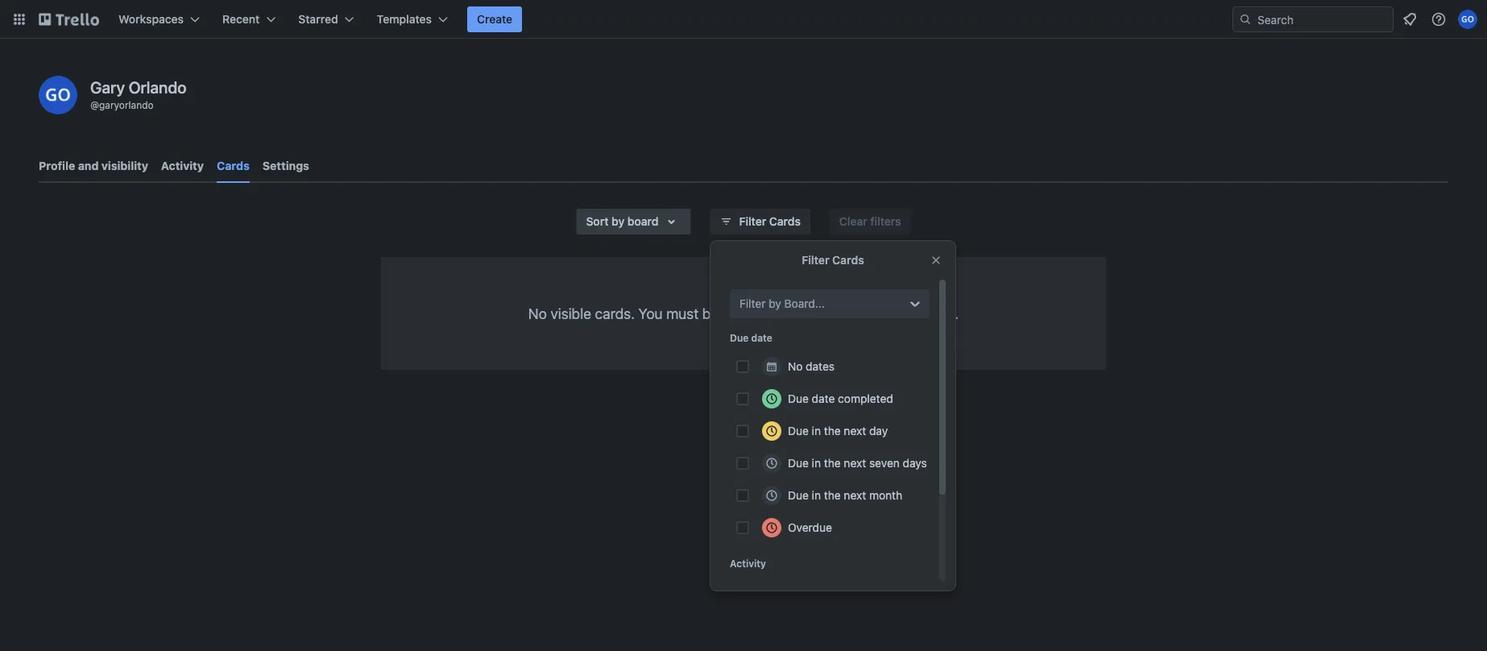 Task type: describe. For each thing, give the bounding box(es) containing it.
close popover image
[[930, 254, 943, 267]]

sort by board button
[[576, 209, 691, 234]]

0 horizontal spatial cards
[[217, 159, 250, 172]]

it
[[849, 305, 857, 322]]

overdue
[[788, 521, 832, 534]]

profile and visibility
[[39, 159, 148, 172]]

workspaces button
[[109, 6, 210, 32]]

filter inside button
[[739, 215, 766, 228]]

and
[[78, 159, 99, 172]]

filters
[[871, 215, 901, 228]]

next for month
[[844, 489, 866, 502]]

completed
[[838, 392, 893, 405]]

2 vertical spatial filter
[[740, 297, 766, 310]]

@
[[90, 99, 99, 110]]

date for due date completed
[[812, 392, 835, 405]]

board...
[[784, 297, 825, 310]]

the for month
[[824, 489, 841, 502]]

0 notifications image
[[1400, 10, 1420, 29]]

orlando
[[129, 77, 187, 96]]

due for due date completed
[[788, 392, 809, 405]]

recent button
[[213, 6, 285, 32]]

sort
[[586, 215, 609, 228]]

board
[[628, 215, 659, 228]]

activity link
[[161, 151, 204, 180]]

seven
[[869, 456, 900, 470]]

due for due in the next month
[[788, 489, 809, 502]]

a
[[784, 305, 791, 322]]

due date
[[730, 332, 773, 343]]

gary orlando @ garyorlando
[[90, 77, 187, 110]]

for
[[828, 305, 845, 322]]

1 horizontal spatial activity
[[730, 558, 766, 569]]

due for due date
[[730, 332, 749, 343]]

settings
[[263, 159, 309, 172]]

no for no visible cards. you must be added to a card for it to appear here.
[[528, 305, 547, 322]]

recent
[[222, 12, 260, 26]]

Search field
[[1252, 7, 1393, 31]]

gary orlando (garyorlando) image
[[1458, 10, 1478, 29]]

primary element
[[0, 0, 1487, 39]]

2 horizontal spatial cards
[[832, 253, 864, 267]]

workspaces
[[118, 12, 184, 26]]

due date completed
[[788, 392, 893, 405]]

cards.
[[595, 305, 635, 322]]

clear filters button
[[830, 209, 911, 234]]

visible
[[551, 305, 591, 322]]

due in the next day
[[788, 424, 888, 438]]

no dates
[[788, 360, 835, 373]]



Task type: vqa. For each thing, say whether or not it's contained in the screenshot.
"or"
no



Task type: locate. For each thing, give the bounding box(es) containing it.
create
[[477, 12, 513, 26]]

profile
[[39, 159, 75, 172]]

date
[[751, 332, 773, 343], [812, 392, 835, 405]]

garyorlando
[[99, 99, 154, 110]]

3 the from the top
[[824, 489, 841, 502]]

in down due date completed
[[812, 424, 821, 438]]

0 horizontal spatial to
[[767, 305, 780, 322]]

date down dates
[[812, 392, 835, 405]]

cards left clear
[[769, 215, 801, 228]]

search image
[[1239, 13, 1252, 26]]

1 vertical spatial activity
[[730, 558, 766, 569]]

2 vertical spatial the
[[824, 489, 841, 502]]

1 vertical spatial next
[[844, 456, 866, 470]]

1 vertical spatial date
[[812, 392, 835, 405]]

dates
[[806, 360, 835, 373]]

due up overdue
[[788, 489, 809, 502]]

cards down clear
[[832, 253, 864, 267]]

1 in from the top
[[812, 424, 821, 438]]

day
[[869, 424, 888, 438]]

1 horizontal spatial date
[[812, 392, 835, 405]]

no left 'visible' on the left top of the page
[[528, 305, 547, 322]]

due down no dates
[[788, 392, 809, 405]]

by left the a
[[769, 297, 781, 310]]

1 vertical spatial cards
[[769, 215, 801, 228]]

2 vertical spatial in
[[812, 489, 821, 502]]

0 vertical spatial activity
[[161, 159, 204, 172]]

0 horizontal spatial by
[[612, 215, 625, 228]]

1 horizontal spatial to
[[861, 305, 874, 322]]

clear
[[839, 215, 868, 228]]

templates button
[[367, 6, 458, 32]]

0 vertical spatial next
[[844, 424, 866, 438]]

due for due in the next day
[[788, 424, 809, 438]]

0 vertical spatial cards
[[217, 159, 250, 172]]

due down added at top
[[730, 332, 749, 343]]

1 horizontal spatial filter cards
[[802, 253, 864, 267]]

in for due in the next day
[[812, 424, 821, 438]]

added
[[722, 305, 764, 322]]

1 vertical spatial by
[[769, 297, 781, 310]]

sort by board
[[586, 215, 659, 228]]

date for due date
[[751, 332, 773, 343]]

2 to from the left
[[861, 305, 874, 322]]

by for sort
[[612, 215, 625, 228]]

due down due in the next day on the right of the page
[[788, 456, 809, 470]]

1 vertical spatial the
[[824, 456, 841, 470]]

card
[[795, 305, 824, 322]]

the up overdue
[[824, 489, 841, 502]]

0 horizontal spatial activity
[[161, 159, 204, 172]]

0 vertical spatial filter cards
[[739, 215, 801, 228]]

filter cards
[[739, 215, 801, 228], [802, 253, 864, 267]]

gary orlando (garyorlando) image
[[39, 76, 77, 114]]

next left seven
[[844, 456, 866, 470]]

next left day
[[844, 424, 866, 438]]

date down no visible cards. you must be added to a card for it to appear here.
[[751, 332, 773, 343]]

0 horizontal spatial date
[[751, 332, 773, 343]]

the for seven
[[824, 456, 841, 470]]

filter cards inside button
[[739, 215, 801, 228]]

1 horizontal spatial by
[[769, 297, 781, 310]]

0 vertical spatial date
[[751, 332, 773, 343]]

due in the next seven days
[[788, 456, 927, 470]]

clear filters
[[839, 215, 901, 228]]

month
[[869, 489, 903, 502]]

the down due in the next day on the right of the page
[[824, 456, 841, 470]]

1 horizontal spatial cards
[[769, 215, 801, 228]]

1 the from the top
[[824, 424, 841, 438]]

0 vertical spatial by
[[612, 215, 625, 228]]

due for due in the next seven days
[[788, 456, 809, 470]]

3 next from the top
[[844, 489, 866, 502]]

2 next from the top
[[844, 456, 866, 470]]

0 vertical spatial in
[[812, 424, 821, 438]]

by right sort
[[612, 215, 625, 228]]

1 vertical spatial no
[[788, 360, 803, 373]]

1 vertical spatial filter
[[802, 253, 830, 267]]

1 horizontal spatial no
[[788, 360, 803, 373]]

you
[[639, 305, 663, 322]]

0 vertical spatial no
[[528, 305, 547, 322]]

next for seven
[[844, 456, 866, 470]]

3 in from the top
[[812, 489, 821, 502]]

due
[[730, 332, 749, 343], [788, 392, 809, 405], [788, 424, 809, 438], [788, 456, 809, 470], [788, 489, 809, 502]]

no left dates
[[788, 360, 803, 373]]

days
[[903, 456, 927, 470]]

no visible cards. you must be added to a card for it to appear here.
[[528, 305, 959, 322]]

activity
[[161, 159, 204, 172], [730, 558, 766, 569]]

1 vertical spatial in
[[812, 456, 821, 470]]

0 vertical spatial the
[[824, 424, 841, 438]]

2 the from the top
[[824, 456, 841, 470]]

no for no dates
[[788, 360, 803, 373]]

1 to from the left
[[767, 305, 780, 322]]

create button
[[467, 6, 522, 32]]

next left month
[[844, 489, 866, 502]]

starred
[[298, 12, 338, 26]]

to
[[767, 305, 780, 322], [861, 305, 874, 322]]

back to home image
[[39, 6, 99, 32]]

appear
[[877, 305, 923, 322]]

cards right activity link on the top of page
[[217, 159, 250, 172]]

settings link
[[263, 151, 309, 180]]

here.
[[926, 305, 959, 322]]

next
[[844, 424, 866, 438], [844, 456, 866, 470], [844, 489, 866, 502]]

visibility
[[101, 159, 148, 172]]

filter by board...
[[740, 297, 825, 310]]

by
[[612, 215, 625, 228], [769, 297, 781, 310]]

to left the a
[[767, 305, 780, 322]]

filter
[[739, 215, 766, 228], [802, 253, 830, 267], [740, 297, 766, 310]]

2 vertical spatial next
[[844, 489, 866, 502]]

in for due in the next seven days
[[812, 456, 821, 470]]

no
[[528, 305, 547, 322], [788, 360, 803, 373]]

be
[[702, 305, 719, 322]]

0 horizontal spatial no
[[528, 305, 547, 322]]

cards link
[[217, 151, 250, 183]]

in down due in the next day on the right of the page
[[812, 456, 821, 470]]

the down due date completed
[[824, 424, 841, 438]]

cards inside button
[[769, 215, 801, 228]]

2 in from the top
[[812, 456, 821, 470]]

due in the next month
[[788, 489, 903, 502]]

1 next from the top
[[844, 424, 866, 438]]

next for day
[[844, 424, 866, 438]]

starred button
[[289, 6, 364, 32]]

by for filter
[[769, 297, 781, 310]]

templates
[[377, 12, 432, 26]]

due down due date completed
[[788, 424, 809, 438]]

in for due in the next month
[[812, 489, 821, 502]]

profile and visibility link
[[39, 151, 148, 180]]

open information menu image
[[1431, 11, 1447, 27]]

must
[[666, 305, 699, 322]]

in up overdue
[[812, 489, 821, 502]]

0 vertical spatial filter
[[739, 215, 766, 228]]

0 horizontal spatial filter cards
[[739, 215, 801, 228]]

the
[[824, 424, 841, 438], [824, 456, 841, 470], [824, 489, 841, 502]]

gary
[[90, 77, 125, 96]]

cards
[[217, 159, 250, 172], [769, 215, 801, 228], [832, 253, 864, 267]]

2 vertical spatial cards
[[832, 253, 864, 267]]

filter cards button
[[710, 209, 810, 234]]

1 vertical spatial filter cards
[[802, 253, 864, 267]]

in
[[812, 424, 821, 438], [812, 456, 821, 470], [812, 489, 821, 502]]

to right it on the right top of page
[[861, 305, 874, 322]]

by inside sort by board dropdown button
[[612, 215, 625, 228]]

the for day
[[824, 424, 841, 438]]



